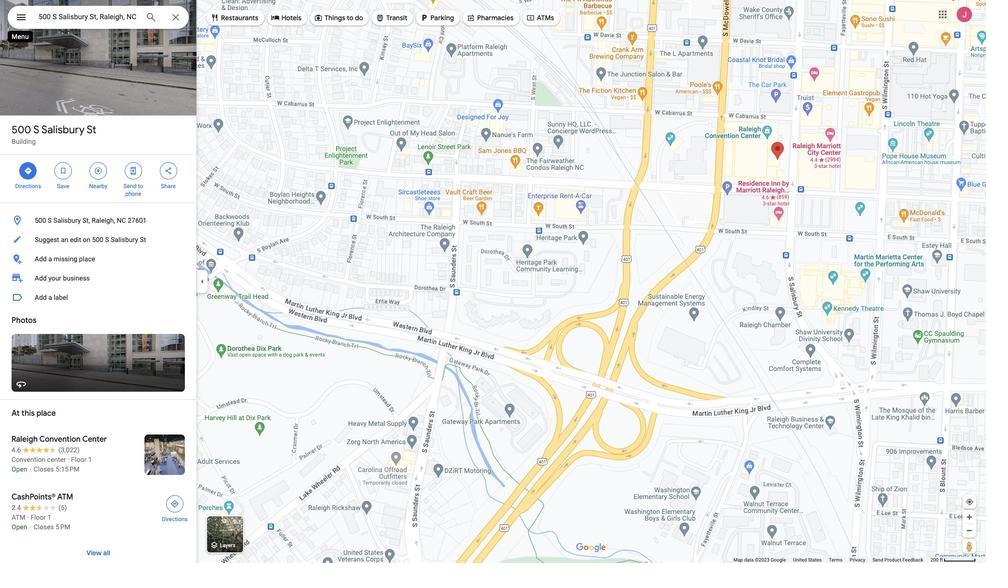 Task type: vqa. For each thing, say whether or not it's contained in the screenshot.


Task type: locate. For each thing, give the bounding box(es) containing it.
200 ft button
[[931, 558, 976, 563]]

convention inside convention center · floor 1 open ⋅ closes 5:15 pm
[[12, 456, 45, 464]]

2 ⋅ from the top
[[29, 524, 32, 531]]

None field
[[39, 11, 138, 23]]

a for label
[[48, 294, 52, 302]]

0 vertical spatial st
[[87, 123, 96, 137]]

directions down 
[[15, 183, 41, 190]]

add inside add your business link
[[35, 275, 47, 282]]

raleigh
[[12, 435, 38, 445]]

3 add from the top
[[35, 294, 47, 302]]

add down suggest
[[35, 255, 47, 263]]

directions down the directions image
[[162, 516, 188, 523]]

1 vertical spatial salisbury
[[53, 217, 81, 224]]

raleigh,
[[92, 217, 115, 224]]

convention up (3,022)
[[39, 435, 81, 445]]

to
[[347, 13, 354, 22], [138, 183, 143, 190]]

send product feedback button
[[873, 557, 924, 564]]

terms
[[829, 558, 843, 563]]

footer containing map data ©2023 google
[[734, 557, 931, 564]]

0 vertical spatial add
[[35, 255, 47, 263]]

atm up (5) at the left
[[57, 493, 73, 502]]

0 vertical spatial send
[[124, 183, 137, 190]]

2 horizontal spatial 500
[[92, 236, 103, 244]]

· down (3,022)
[[68, 456, 69, 464]]

add a label button
[[0, 288, 197, 307]]

open down "4.6"
[[12, 466, 27, 474]]

map
[[734, 558, 743, 563]]

0 vertical spatial 1
[[88, 456, 92, 464]]

s
[[33, 123, 39, 137], [48, 217, 52, 224], [105, 236, 109, 244]]

terms button
[[829, 557, 843, 564]]

send for send product feedback
[[873, 558, 884, 563]]

500 for st
[[12, 123, 31, 137]]


[[420, 13, 429, 23]]

·
[[68, 456, 69, 464], [27, 514, 29, 522]]

1 add from the top
[[35, 255, 47, 263]]

st down 27601
[[140, 236, 146, 244]]

0 horizontal spatial st
[[87, 123, 96, 137]]

1 vertical spatial 1
[[48, 514, 51, 522]]

ft
[[940, 558, 943, 563]]

send left the product
[[873, 558, 884, 563]]

s up building
[[33, 123, 39, 137]]

salisbury
[[41, 123, 85, 137], [53, 217, 81, 224], [111, 236, 138, 244]]

1 vertical spatial floor
[[31, 514, 46, 522]]

s inside 'button'
[[48, 217, 52, 224]]

1 vertical spatial 500
[[35, 217, 46, 224]]

1 horizontal spatial ·
[[68, 456, 69, 464]]

open inside convention center · floor 1 open ⋅ closes 5:15 pm
[[12, 466, 27, 474]]

500 for st,
[[35, 217, 46, 224]]

add left label
[[35, 294, 47, 302]]


[[271, 13, 280, 23]]

a left 'missing'
[[48, 255, 52, 263]]

2 vertical spatial s
[[105, 236, 109, 244]]

to up phone
[[138, 183, 143, 190]]

2 vertical spatial 500
[[92, 236, 103, 244]]

 transit
[[376, 13, 408, 23]]

1 horizontal spatial floor
[[71, 456, 86, 464]]

google
[[771, 558, 786, 563]]

1 vertical spatial closes
[[34, 524, 54, 531]]

1 vertical spatial s
[[48, 217, 52, 224]]

add left your
[[35, 275, 47, 282]]

feedback
[[903, 558, 924, 563]]

0 vertical spatial ·
[[68, 456, 69, 464]]

st up the ""
[[87, 123, 96, 137]]

0 vertical spatial ⋅
[[29, 466, 32, 474]]

1 horizontal spatial place
[[79, 255, 95, 263]]

0 horizontal spatial place
[[37, 409, 56, 419]]

2 vertical spatial add
[[35, 294, 47, 302]]

⋅ down the 4.6 stars 3,022 reviews image
[[29, 466, 32, 474]]

500 up building
[[12, 123, 31, 137]]

send
[[124, 183, 137, 190], [873, 558, 884, 563]]

data
[[745, 558, 754, 563]]

atm down 2.4
[[12, 514, 25, 522]]

500 s salisbury st, raleigh, nc 27601 button
[[0, 211, 197, 230]]

 button
[[8, 6, 35, 31]]


[[376, 13, 385, 23]]

 search field
[[8, 6, 189, 31]]

missing
[[54, 255, 77, 263]]

0 vertical spatial a
[[48, 255, 52, 263]]

1 horizontal spatial atm
[[57, 493, 73, 502]]

restaurants
[[221, 13, 259, 22]]

add a missing place button
[[0, 250, 197, 269]]

closes down center
[[34, 466, 54, 474]]

footer
[[734, 557, 931, 564]]

salisbury down nc
[[111, 236, 138, 244]]

show street view coverage image
[[963, 540, 977, 554]]

0 horizontal spatial 500
[[12, 123, 31, 137]]

1 vertical spatial convention
[[12, 456, 45, 464]]

atm
[[57, 493, 73, 502], [12, 514, 25, 522]]

collapse side panel image
[[197, 277, 208, 287]]

add for add a missing place
[[35, 255, 47, 263]]

a for missing
[[48, 255, 52, 263]]

open
[[12, 466, 27, 474], [12, 524, 27, 531]]

1 vertical spatial place
[[37, 409, 56, 419]]

5:15 pm
[[56, 466, 80, 474]]

(3,022)
[[58, 447, 80, 454]]

0 horizontal spatial s
[[33, 123, 39, 137]]

st inside "button"
[[140, 236, 146, 244]]

salisbury inside 'button'
[[53, 217, 81, 224]]

send inside "send to phone"
[[124, 183, 137, 190]]

1 vertical spatial add
[[35, 275, 47, 282]]

convention center · floor 1 open ⋅ closes 5:15 pm
[[12, 456, 92, 474]]

1 horizontal spatial st
[[140, 236, 146, 244]]

0 horizontal spatial 1
[[48, 514, 51, 522]]

1 vertical spatial a
[[48, 294, 52, 302]]

send up phone
[[124, 183, 137, 190]]

google account: james peterson  
(james.peterson1902@gmail.com) image
[[957, 7, 973, 22]]

©2023
[[755, 558, 770, 563]]

st inside 500 s salisbury st building
[[87, 123, 96, 137]]

0 horizontal spatial send
[[124, 183, 137, 190]]

0 horizontal spatial floor
[[31, 514, 46, 522]]

0 vertical spatial directions
[[15, 183, 41, 190]]

add inside add a label button
[[35, 294, 47, 302]]

0 horizontal spatial atm
[[12, 514, 25, 522]]

closes inside convention center · floor 1 open ⋅ closes 5:15 pm
[[34, 466, 54, 474]]

· inside convention center · floor 1 open ⋅ closes 5:15 pm
[[68, 456, 69, 464]]

0 vertical spatial closes
[[34, 466, 54, 474]]

footer inside google maps element
[[734, 557, 931, 564]]

1 down '2.4 stars 5 reviews' 'image'
[[48, 514, 51, 522]]

salisbury left st,
[[53, 217, 81, 224]]

500
[[12, 123, 31, 137], [35, 217, 46, 224], [92, 236, 103, 244]]

1 horizontal spatial 500
[[35, 217, 46, 224]]

 restaurants
[[211, 13, 259, 23]]

0 horizontal spatial directions
[[15, 183, 41, 190]]

1 vertical spatial send
[[873, 558, 884, 563]]

place right this
[[37, 409, 56, 419]]

⋅ inside atm · floor 1 open ⋅ closes 5 pm
[[29, 524, 32, 531]]

salisbury for st,
[[53, 217, 81, 224]]

1 vertical spatial ⋅
[[29, 524, 32, 531]]

add for add a label
[[35, 294, 47, 302]]

1 closes from the top
[[34, 466, 54, 474]]

1 vertical spatial open
[[12, 524, 27, 531]]

2 open from the top
[[12, 524, 27, 531]]

salisbury inside 500 s salisbury st building
[[41, 123, 85, 137]]

floor down (3,022)
[[71, 456, 86, 464]]

s inside 500 s salisbury st building
[[33, 123, 39, 137]]

pharmacies
[[477, 13, 514, 22]]

view all button
[[77, 542, 120, 564]]

2 a from the top
[[48, 294, 52, 302]]

0 vertical spatial s
[[33, 123, 39, 137]]

add
[[35, 255, 47, 263], [35, 275, 47, 282], [35, 294, 47, 302]]

1 ⋅ from the top
[[29, 466, 32, 474]]

0 vertical spatial salisbury
[[41, 123, 85, 137]]

1 vertical spatial atm
[[12, 514, 25, 522]]

a inside button
[[48, 294, 52, 302]]

to left do
[[347, 13, 354, 22]]

1 horizontal spatial to
[[347, 13, 354, 22]]

1 down center
[[88, 456, 92, 464]]

0 vertical spatial open
[[12, 466, 27, 474]]

1 open from the top
[[12, 466, 27, 474]]

place
[[79, 255, 95, 263], [37, 409, 56, 419]]

send to phone
[[124, 183, 143, 198]]

⋅ inside convention center · floor 1 open ⋅ closes 5:15 pm
[[29, 466, 32, 474]]

open down 2.4
[[12, 524, 27, 531]]

atms
[[537, 13, 554, 22]]

1 horizontal spatial send
[[873, 558, 884, 563]]

1 vertical spatial directions
[[162, 516, 188, 523]]

a left label
[[48, 294, 52, 302]]

none field inside 500 s salisbury st, raleigh, nc 27601 field
[[39, 11, 138, 23]]

united
[[794, 558, 807, 563]]

a
[[48, 255, 52, 263], [48, 294, 52, 302]]

2 add from the top
[[35, 275, 47, 282]]

closes left 5 pm
[[34, 524, 54, 531]]

label
[[54, 294, 68, 302]]

1 horizontal spatial 1
[[88, 456, 92, 464]]

· down '2.4 stars 5 reviews' 'image'
[[27, 514, 29, 522]]

⋅ down '2.4 stars 5 reviews' 'image'
[[29, 524, 32, 531]]

500 inside 500 s salisbury st building
[[12, 123, 31, 137]]

0 vertical spatial floor
[[71, 456, 86, 464]]

1 vertical spatial st
[[140, 236, 146, 244]]

directions
[[15, 183, 41, 190], [162, 516, 188, 523]]

actions for 500 s salisbury st region
[[0, 155, 197, 203]]

directions button
[[156, 493, 194, 524]]

0 horizontal spatial ·
[[27, 514, 29, 522]]

2 closes from the top
[[34, 524, 54, 531]]

500 up suggest
[[35, 217, 46, 224]]

2.4
[[12, 504, 21, 512]]

1 horizontal spatial directions
[[162, 516, 188, 523]]

closes
[[34, 466, 54, 474], [34, 524, 54, 531]]

floor down '2.4 stars 5 reviews' 'image'
[[31, 514, 46, 522]]

s up suggest
[[48, 217, 52, 224]]

0 vertical spatial 500
[[12, 123, 31, 137]]

500 s salisbury st, raleigh, nc 27601
[[35, 217, 147, 224]]

salisbury up 
[[41, 123, 85, 137]]

send product feedback
[[873, 558, 924, 563]]

2.4 stars 5 reviews image
[[12, 503, 67, 513]]

add your business link
[[0, 269, 197, 288]]

0 vertical spatial place
[[79, 255, 95, 263]]

1 a from the top
[[48, 255, 52, 263]]

2 vertical spatial salisbury
[[111, 236, 138, 244]]

floor
[[71, 456, 86, 464], [31, 514, 46, 522]]

500 right on on the left top of the page
[[92, 236, 103, 244]]

1 vertical spatial ·
[[27, 514, 29, 522]]

1 horizontal spatial s
[[48, 217, 52, 224]]

place down on on the left top of the page
[[79, 255, 95, 263]]

2 horizontal spatial s
[[105, 236, 109, 244]]

convention down "4.6"
[[12, 456, 45, 464]]

0 horizontal spatial to
[[138, 183, 143, 190]]

1 vertical spatial to
[[138, 183, 143, 190]]

s down raleigh,
[[105, 236, 109, 244]]

a inside button
[[48, 255, 52, 263]]

0 vertical spatial to
[[347, 13, 354, 22]]

an
[[61, 236, 68, 244]]

send inside button
[[873, 558, 884, 563]]

500 inside 'button'
[[35, 217, 46, 224]]

layers
[[220, 543, 236, 549]]

add inside add a missing place button
[[35, 255, 47, 263]]

map data ©2023 google
[[734, 558, 786, 563]]



Task type: describe. For each thing, give the bounding box(es) containing it.
share
[[161, 183, 176, 190]]

s for st,
[[48, 217, 52, 224]]

(5)
[[58, 504, 67, 512]]

salisbury inside "button"
[[111, 236, 138, 244]]

5 pm
[[56, 524, 70, 531]]

hotels
[[282, 13, 302, 22]]

do
[[355, 13, 363, 22]]

 hotels
[[271, 13, 302, 23]]

business
[[63, 275, 90, 282]]

atm · floor 1 open ⋅ closes 5 pm
[[12, 514, 70, 531]]

add your business
[[35, 275, 90, 282]]

center
[[47, 456, 66, 464]]

raleigh convention center
[[12, 435, 107, 445]]

salisbury for st
[[41, 123, 85, 137]]


[[15, 11, 27, 24]]

1 inside atm · floor 1 open ⋅ closes 5 pm
[[48, 514, 51, 522]]

200
[[931, 558, 939, 563]]

at this place
[[12, 409, 56, 419]]

500 S Salisbury St, Raleigh, NC 27601 field
[[8, 6, 189, 29]]

4.6 stars 3,022 reviews image
[[12, 446, 80, 455]]

27601
[[128, 217, 147, 224]]

to inside " things to do"
[[347, 13, 354, 22]]

place inside add a missing place button
[[79, 255, 95, 263]]

united states
[[794, 558, 822, 563]]

on
[[83, 236, 90, 244]]

privacy button
[[850, 557, 866, 564]]

 things to do
[[314, 13, 363, 23]]

transit
[[386, 13, 408, 22]]

suggest
[[35, 236, 59, 244]]

 atms
[[527, 13, 554, 23]]

1 inside convention center · floor 1 open ⋅ closes 5:15 pm
[[88, 456, 92, 464]]

add a missing place
[[35, 255, 95, 263]]

your
[[48, 275, 61, 282]]


[[94, 166, 103, 176]]

nc
[[117, 217, 126, 224]]

200 ft
[[931, 558, 943, 563]]

suggest an edit on 500 s salisbury st button
[[0, 230, 197, 250]]

google maps element
[[0, 0, 987, 564]]

atm inside atm · floor 1 open ⋅ closes 5 pm
[[12, 514, 25, 522]]

add for add your business
[[35, 275, 47, 282]]

s for st
[[33, 123, 39, 137]]

send for send to phone
[[124, 183, 137, 190]]

parking
[[431, 13, 454, 22]]

zoom out image
[[966, 528, 974, 535]]

zoom in image
[[966, 514, 974, 521]]

st,
[[83, 217, 90, 224]]

view all
[[86, 549, 110, 558]]

states
[[809, 558, 822, 563]]

· inside atm · floor 1 open ⋅ closes 5 pm
[[27, 514, 29, 522]]

add a label
[[35, 294, 68, 302]]

4.6
[[12, 447, 21, 454]]


[[467, 13, 475, 23]]


[[24, 166, 32, 176]]

floor inside atm · floor 1 open ⋅ closes 5 pm
[[31, 514, 46, 522]]


[[164, 166, 173, 176]]


[[129, 166, 138, 176]]

things
[[325, 13, 345, 22]]

s inside "button"
[[105, 236, 109, 244]]

closes inside atm · floor 1 open ⋅ closes 5 pm
[[34, 524, 54, 531]]

floor inside convention center · floor 1 open ⋅ closes 5:15 pm
[[71, 456, 86, 464]]

product
[[885, 558, 902, 563]]

edit
[[70, 236, 81, 244]]


[[527, 13, 535, 23]]

united states button
[[794, 557, 822, 564]]

directions inside the actions for 500 s salisbury st 'region'
[[15, 183, 41, 190]]

500 inside "button"
[[92, 236, 103, 244]]

to inside "send to phone"
[[138, 183, 143, 190]]

cashpoints® atm
[[12, 493, 73, 502]]

all
[[103, 549, 110, 558]]

directions image
[[171, 500, 179, 509]]

privacy
[[850, 558, 866, 563]]


[[59, 166, 68, 176]]

at
[[12, 409, 20, 419]]

0 vertical spatial convention
[[39, 435, 81, 445]]

500 s salisbury st building
[[12, 123, 96, 145]]

0 vertical spatial atm
[[57, 493, 73, 502]]

show your location image
[[966, 498, 975, 507]]

save
[[57, 183, 69, 190]]

view
[[86, 549, 102, 558]]

phone
[[125, 191, 141, 198]]

directions inside button
[[162, 516, 188, 523]]

cashpoints®
[[12, 493, 56, 502]]

open inside atm · floor 1 open ⋅ closes 5 pm
[[12, 524, 27, 531]]

 parking
[[420, 13, 454, 23]]

500 s salisbury st main content
[[0, 0, 197, 564]]


[[314, 13, 323, 23]]

suggest an edit on 500 s salisbury st
[[35, 236, 146, 244]]

this
[[21, 409, 35, 419]]

building
[[12, 138, 36, 145]]

nearby
[[89, 183, 107, 190]]

 pharmacies
[[467, 13, 514, 23]]

center
[[82, 435, 107, 445]]



